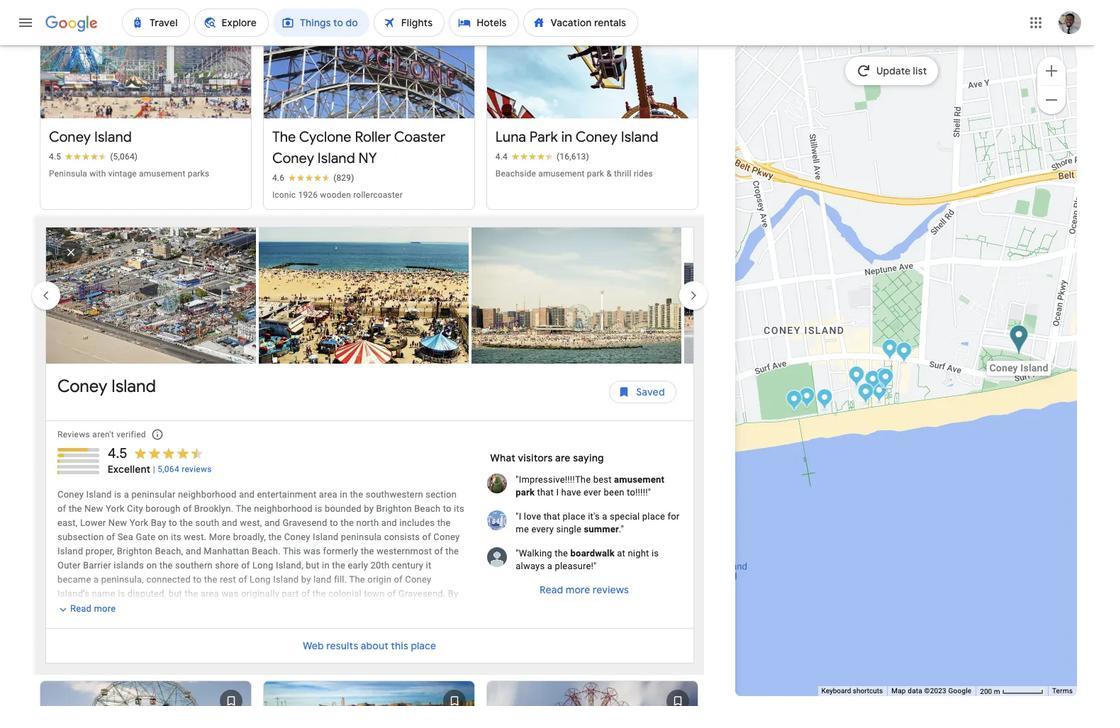 Task type: vqa. For each thing, say whether or not it's contained in the screenshot.


Task type: locate. For each thing, give the bounding box(es) containing it.
to right 'bay'
[[169, 518, 177, 529]]

the down seaside
[[231, 617, 247, 628]]

1 vertical spatial read
[[70, 604, 92, 615]]

1 vertical spatial brighton
[[117, 546, 153, 557]]

0 horizontal spatial reviews
[[182, 465, 212, 475]]

save steeplechase park to collection image
[[437, 684, 471, 706]]

place up single
[[563, 512, 586, 522]]

of left sea
[[106, 532, 115, 543]]

0 vertical spatial at
[[617, 548, 626, 559]]

0 horizontal spatial area
[[201, 589, 219, 599]]

long
[[252, 560, 273, 571], [250, 575, 271, 585]]

in up torn
[[279, 631, 287, 642]]

amusement inside coney island is a peninsular neighborhood and entertainment area in the southwestern section of the new york city borough of brooklyn. the neighborhood is bounded by brighton beach to its east, lower new york bay to the south and west, and gravesend to the north and includes the subsection of sea gate on its west. more broadly, the coney island peninsula consists of coney island proper, brighton beach, and manhattan beach. this was formerly the westernmost of the outer barrier islands on the southern shore of long island, but in the early 20th century it became a peninsula, connected to the rest of long island by land fill. the origin of coney island's name is disputed, but the area was originally part of the colonial town of gravesend. by the mid-19th century it had become a seaside resort, and by the late 19th century, amusement parks had also been built at the location. the attractions reached a historical peak during the first half of the 20th century. however, they declined in popularity after world war ii and, following years of neglect, several structures were torn down.
[[403, 603, 453, 614]]

0 horizontal spatial read
[[70, 604, 92, 615]]

1 horizontal spatial 19th
[[346, 603, 365, 614]]

more for read more reviews
[[566, 584, 591, 597]]

0 vertical spatial parks
[[188, 169, 209, 179]]

ny
[[359, 150, 377, 168]]

it down disputed,
[[147, 603, 153, 614]]

east,
[[57, 518, 78, 529]]

0 vertical spatial 4.5
[[49, 152, 61, 162]]

in up (16,613)
[[561, 129, 573, 146]]

list item
[[259, 171, 472, 421], [46, 228, 259, 364], [472, 228, 684, 364], [684, 228, 897, 364]]

0 vertical spatial on
[[158, 532, 169, 543]]

south
[[195, 518, 219, 529]]

4.5 inside 'image'
[[49, 152, 61, 162]]

parachute jump image
[[786, 390, 802, 413]]

area up become
[[201, 589, 219, 599]]

1 vertical spatial but
[[169, 589, 182, 599]]

keyboard shortcuts button
[[822, 687, 883, 696]]

1 vertical spatial york
[[130, 518, 148, 529]]

the up east,
[[69, 504, 82, 514]]

brighton
[[376, 504, 412, 514], [117, 546, 153, 557]]

0 horizontal spatial brighton
[[117, 546, 153, 557]]

the cyclone roller coaster coney island ny image
[[896, 342, 912, 365]]

0 horizontal spatial at
[[166, 617, 174, 628]]

island's
[[57, 589, 89, 599]]

long up originally
[[250, 575, 271, 585]]

"i love that place it's a special place for me every single
[[516, 512, 680, 535]]

southern
[[175, 560, 213, 571]]

0 horizontal spatial was
[[221, 589, 239, 599]]

at night is always a pleasure!"
[[516, 548, 659, 572]]

1 vertical spatial area
[[201, 589, 219, 599]]

steeplechase park image
[[799, 387, 815, 411]]

coaster
[[394, 129, 446, 146]]

4.5 up excellent
[[108, 445, 127, 463]]

0 horizontal spatial it
[[147, 603, 153, 614]]

0 horizontal spatial 19th
[[92, 603, 111, 614]]

but down connected
[[169, 589, 182, 599]]

1 horizontal spatial park
[[587, 169, 604, 179]]

new
[[84, 504, 103, 514], [108, 518, 127, 529]]

20th up the neglect,
[[122, 631, 141, 642]]

0 vertical spatial read
[[540, 584, 564, 597]]

soarin' eagle image
[[848, 366, 865, 389]]

a up location. at the bottom of page
[[210, 603, 215, 614]]

had
[[155, 603, 171, 614], [83, 617, 99, 628]]

1 horizontal spatial brighton
[[376, 504, 412, 514]]

19th down name
[[92, 603, 111, 614]]

1 vertical spatial neighborhood
[[254, 504, 313, 514]]

reviews aren't verified image
[[140, 418, 174, 452]]

on up connected
[[146, 560, 157, 571]]

0 horizontal spatial parks
[[57, 617, 81, 628]]

coney island
[[49, 129, 132, 146], [57, 376, 156, 397]]

originally
[[241, 589, 279, 599]]

that inside '"i love that place it's a special place for me every single'
[[544, 512, 560, 522]]

to
[[443, 504, 452, 514], [169, 518, 177, 529], [330, 518, 338, 529], [193, 575, 202, 585]]

at right the built
[[166, 617, 174, 628]]

that up every
[[544, 512, 560, 522]]

scream zone at luna park in coney island image
[[858, 383, 874, 406]]

0 horizontal spatial more
[[94, 604, 116, 615]]

0 vertical spatial been
[[604, 487, 625, 498]]

the left 'rest'
[[204, 575, 217, 585]]

tony's express image
[[816, 389, 833, 412]]

1 vertical spatial park
[[516, 487, 535, 498]]

4.5 for 4.5 out of 5 stars from 5,064 reviews. excellent. element
[[108, 445, 127, 463]]

is right night
[[652, 548, 659, 559]]

"impressive!!!!the best
[[516, 475, 614, 485]]

update
[[877, 65, 911, 77]]

century.
[[144, 631, 177, 642]]

reviews down at night is always a pleasure!"
[[593, 584, 629, 597]]

map region
[[652, 0, 1094, 706]]

been inside coney island is a peninsular neighborhood and entertainment area in the southwestern section of the new york city borough of brooklyn. the neighborhood is bounded by brighton beach to its east, lower new york bay to the south and west, and gravesend to the north and includes the subsection of sea gate on its west. more broadly, the coney island peninsula consists of coney island proper, brighton beach, and manhattan beach. this was formerly the westernmost of the outer barrier islands on the southern shore of long island, but in the early 20th century it became a peninsula, connected to the rest of long island by land fill. the origin of coney island's name is disputed, but the area was originally part of the colonial town of gravesend. by the mid-19th century it had become a seaside resort, and by the late 19th century, amusement parks had also been built at the location. the attractions reached a historical peak during the first half of the 20th century. however, they declined in popularity after world war ii and, following years of neglect, several structures were torn down.
[[122, 617, 142, 628]]

1 vertical spatial by
[[301, 575, 311, 585]]

structures
[[203, 646, 246, 656]]

was down 'rest'
[[221, 589, 239, 599]]

0 horizontal spatial neighborhood
[[178, 490, 236, 500]]

were
[[248, 646, 269, 656]]

parks inside coney island is a peninsular neighborhood and entertainment area in the southwestern section of the new york city borough of brooklyn. the neighborhood is bounded by brighton beach to its east, lower new york bay to the south and west, and gravesend to the north and includes the subsection of sea gate on its west. more broadly, the coney island peninsula consists of coney island proper, brighton beach, and manhattan beach. this was formerly the westernmost of the outer barrier islands on the southern shore of long island, but in the early 20th century it became a peninsula, connected to the rest of long island by land fill. the origin of coney island's name is disputed, but the area was originally part of the colonial town of gravesend. by the mid-19th century it had become a seaside resort, and by the late 19th century, amusement parks had also been built at the location. the attractions reached a historical peak during the first half of the 20th century. however, they declined in popularity after world war ii and, following years of neglect, several structures were torn down.
[[57, 617, 81, 628]]

19th up historical
[[346, 603, 365, 614]]

reviews
[[57, 430, 90, 440]]

1 horizontal spatial new
[[108, 518, 127, 529]]

of down includes
[[422, 532, 431, 543]]

the
[[350, 490, 363, 500], [69, 504, 82, 514], [180, 518, 193, 529], [341, 518, 354, 529], [437, 518, 451, 529], [268, 532, 282, 543], [361, 546, 374, 557], [446, 546, 459, 557], [555, 548, 568, 559], [159, 560, 173, 571], [332, 560, 345, 571], [204, 575, 217, 585], [185, 589, 198, 599], [313, 589, 326, 599], [57, 603, 71, 614], [312, 603, 326, 614], [176, 617, 190, 628], [435, 617, 448, 628], [107, 631, 120, 642]]

coney inside the cyclone roller coaster coney island ny
[[272, 150, 314, 168]]

thrill
[[614, 169, 632, 179]]

but up land
[[306, 560, 320, 571]]

by up reached
[[300, 603, 310, 614]]

at
[[617, 548, 626, 559], [166, 617, 174, 628]]

parks
[[188, 169, 209, 179], [57, 617, 81, 628]]

brighton up the islands
[[117, 546, 153, 557]]

park
[[587, 169, 604, 179], [516, 487, 535, 498]]

0 horizontal spatial century
[[113, 603, 145, 614]]

coney up reviews
[[57, 376, 107, 397]]

0 vertical spatial by
[[364, 504, 374, 514]]

1 horizontal spatial had
[[155, 603, 171, 614]]

2 vertical spatial by
[[300, 603, 310, 614]]

map data ©2023 google
[[892, 687, 972, 695]]

read down 'always' on the left of the page
[[540, 584, 564, 597]]

this
[[283, 546, 301, 557]]

been down best
[[604, 487, 625, 498]]

1 horizontal spatial century
[[392, 560, 423, 571]]

cyclone
[[299, 129, 352, 146]]

island up the verified
[[111, 376, 156, 397]]

0 vertical spatial 20th
[[371, 560, 390, 571]]

new up the lower
[[84, 504, 103, 514]]

century
[[392, 560, 423, 571], [113, 603, 145, 614]]

0 vertical spatial its
[[454, 504, 464, 514]]

island,
[[276, 560, 303, 571]]

of right origin
[[394, 575, 403, 585]]

1 horizontal spatial but
[[306, 560, 320, 571]]

1 horizontal spatial place
[[563, 512, 586, 522]]

excellent
[[108, 463, 151, 476]]

that left i
[[537, 487, 554, 498]]

sea
[[118, 532, 133, 543]]

0 vertical spatial park
[[587, 169, 604, 179]]

1 vertical spatial coney island
[[57, 376, 156, 397]]

0 vertical spatial reviews
[[182, 465, 212, 475]]

2 19th from the left
[[346, 603, 365, 614]]

0 vertical spatial but
[[306, 560, 320, 571]]

barrier
[[83, 560, 111, 571]]

4.5 out of 5 stars from 5,064 reviews image
[[49, 151, 138, 163]]

reviews aren't verified
[[57, 430, 146, 440]]

more up also
[[94, 604, 116, 615]]

this
[[391, 639, 409, 652]]

was
[[303, 546, 321, 557], [221, 589, 239, 599]]

amusement down (16,613)
[[538, 169, 585, 179]]

was right the this
[[303, 546, 321, 557]]

"walking
[[516, 548, 552, 559]]

1 horizontal spatial more
[[566, 584, 591, 597]]

0 horizontal spatial park
[[516, 487, 535, 498]]

coney down includes
[[434, 532, 460, 543]]

during
[[406, 617, 432, 628]]

spook a rama image
[[875, 367, 891, 391]]

gravesend.
[[398, 589, 446, 599]]

always
[[516, 561, 545, 572]]

1 vertical spatial more
[[94, 604, 116, 615]]

roller
[[355, 129, 391, 146]]

0 vertical spatial new
[[84, 504, 103, 514]]

1 vertical spatial parks
[[57, 617, 81, 628]]

1 horizontal spatial reviews
[[593, 584, 629, 597]]

0 horizontal spatial york
[[106, 504, 125, 514]]

0 horizontal spatial had
[[83, 617, 99, 628]]

save deno's wonder wheel amusement park to collection image
[[214, 684, 248, 706]]

0 horizontal spatial 20th
[[122, 631, 141, 642]]

wooden
[[320, 190, 351, 200]]

1 vertical spatial on
[[146, 560, 157, 571]]

1 vertical spatial its
[[171, 532, 181, 543]]

been right also
[[122, 617, 142, 628]]

island up formerly
[[313, 532, 338, 543]]

1 vertical spatial new
[[108, 518, 127, 529]]

verified
[[116, 430, 146, 440]]

1 horizontal spatial it
[[426, 560, 431, 571]]

1 vertical spatial century
[[113, 603, 145, 614]]

1 horizontal spatial 4.5
[[108, 445, 127, 463]]

200 m
[[980, 688, 1002, 695]]

consists
[[384, 532, 420, 543]]

0 vertical spatial more
[[566, 584, 591, 597]]

ii
[[402, 631, 407, 642]]

a right it's
[[602, 512, 607, 522]]

0 vertical spatial that
[[537, 487, 554, 498]]

shore
[[215, 560, 239, 571]]

it down westernmost
[[426, 560, 431, 571]]

0 horizontal spatial its
[[171, 532, 181, 543]]

that
[[537, 487, 554, 498], [544, 512, 560, 522]]

a up city
[[124, 490, 129, 500]]

1 vertical spatial that
[[544, 512, 560, 522]]

park
[[530, 129, 558, 146]]

more for read more
[[94, 604, 116, 615]]

and
[[239, 490, 255, 500], [222, 518, 238, 529], [264, 518, 280, 529], [381, 518, 397, 529], [186, 546, 201, 557], [282, 603, 298, 614]]

the down land
[[313, 589, 326, 599]]

luna park in coney island
[[496, 129, 659, 146]]

formerly
[[323, 546, 358, 557]]

new up sea
[[108, 518, 127, 529]]

world
[[356, 631, 380, 642]]

iconic 1926 wooden rollercoaster
[[272, 190, 403, 200]]

reviews right 5,064
[[182, 465, 212, 475]]

0 vertical spatial had
[[155, 603, 171, 614]]

coney up the 4.5 out of 5 stars from 5,064 reviews 'image'
[[49, 129, 91, 146]]

its up beach,
[[171, 532, 181, 543]]

early
[[348, 560, 368, 571]]

m
[[994, 688, 1000, 695]]

long down beach.
[[252, 560, 273, 571]]

read
[[540, 584, 564, 597], [70, 604, 92, 615]]

list
[[46, 171, 897, 421]]

york left city
[[106, 504, 125, 514]]

more down 'pleasure!"'
[[566, 584, 591, 597]]

neighborhood down entertainment
[[254, 504, 313, 514]]

2 horizontal spatial place
[[642, 512, 665, 522]]

amusement up to!!!!!"
[[614, 475, 665, 485]]

1 vertical spatial long
[[250, 575, 271, 585]]

1 horizontal spatial read
[[540, 584, 564, 597]]

island
[[94, 129, 132, 146], [621, 129, 659, 146], [318, 150, 355, 168], [111, 376, 156, 397], [86, 490, 112, 500], [313, 532, 338, 543], [57, 546, 83, 557], [273, 575, 299, 585]]

19th
[[92, 603, 111, 614], [346, 603, 365, 614]]

1 horizontal spatial was
[[303, 546, 321, 557]]

neighborhood up brooklyn.
[[178, 490, 236, 500]]

half
[[77, 631, 93, 642]]

the down bounded
[[341, 518, 354, 529]]

the down beach
[[437, 518, 451, 529]]

saying
[[573, 452, 604, 465]]

0 vertical spatial york
[[106, 504, 125, 514]]

of up east,
[[57, 504, 66, 514]]

park up "i
[[516, 487, 535, 498]]

best
[[593, 475, 612, 485]]

results
[[327, 639, 359, 652]]

on down 'bay'
[[158, 532, 169, 543]]

had up the built
[[155, 603, 171, 614]]

century,
[[368, 603, 401, 614]]

coney up the this
[[284, 532, 310, 543]]

coney island element
[[57, 375, 156, 409]]

century down westernmost
[[392, 560, 423, 571]]

read inside read more link
[[70, 604, 92, 615]]

place left for
[[642, 512, 665, 522]]

i
[[556, 487, 559, 498]]

"walking the boardwalk
[[516, 548, 615, 559]]

a right 'always' on the left of the page
[[547, 561, 552, 572]]

0 horizontal spatial but
[[169, 589, 182, 599]]

in
[[561, 129, 573, 146], [340, 490, 348, 500], [322, 560, 330, 571], [279, 631, 287, 642]]

of right borough
[[183, 504, 192, 514]]

coney island up the 4.5 out of 5 stars from 5,064 reviews 'image'
[[49, 129, 132, 146]]

"i
[[516, 512, 522, 522]]

1 horizontal spatial on
[[158, 532, 169, 543]]

and down 'part'
[[282, 603, 298, 614]]

1 horizontal spatial area
[[319, 490, 337, 500]]

popularity
[[289, 631, 331, 642]]

area up bounded
[[319, 490, 337, 500]]

coney up "gravesend."
[[405, 575, 431, 585]]

saved button
[[609, 375, 676, 409]]

peninsula,
[[101, 575, 144, 585]]

1 vertical spatial it
[[147, 603, 153, 614]]

what
[[490, 452, 516, 465]]

become
[[173, 603, 207, 614]]

the down island's
[[57, 603, 71, 614]]

had down read more
[[83, 617, 99, 628]]

0 horizontal spatial 4.5
[[49, 152, 61, 162]]

of
[[57, 504, 66, 514], [183, 504, 192, 514], [106, 532, 115, 543], [422, 532, 431, 543], [434, 546, 443, 557], [241, 560, 250, 571], [239, 575, 247, 585], [394, 575, 403, 585], [301, 589, 310, 599], [387, 589, 396, 599], [95, 631, 104, 642], [124, 646, 133, 656]]

read down island's
[[70, 604, 92, 615]]

1 vertical spatial 20th
[[122, 631, 141, 642]]

at inside at night is always a pleasure!"
[[617, 548, 626, 559]]

the up connected
[[159, 560, 173, 571]]

and up southern
[[186, 546, 201, 557]]

1 horizontal spatial parks
[[188, 169, 209, 179]]

1 horizontal spatial at
[[617, 548, 626, 559]]

0 vertical spatial it
[[426, 560, 431, 571]]

outer
[[57, 560, 81, 571]]

a
[[124, 490, 129, 500], [602, 512, 607, 522], [547, 561, 552, 572], [94, 575, 99, 585], [210, 603, 215, 614], [334, 617, 339, 628]]

0 horizontal spatial been
[[122, 617, 142, 628]]

1 vertical spatial 4.5
[[108, 445, 127, 463]]

by left land
[[301, 575, 311, 585]]

1 vertical spatial at
[[166, 617, 174, 628]]

1 vertical spatial been
[[122, 617, 142, 628]]

the up west.
[[180, 518, 193, 529]]

me
[[516, 524, 529, 535]]

proper,
[[86, 546, 114, 557]]

20th
[[371, 560, 390, 571], [122, 631, 141, 642]]

about
[[361, 639, 389, 652]]



Task type: describe. For each thing, give the bounding box(es) containing it.
visitors
[[518, 452, 553, 465]]

at inside coney island is a peninsular neighborhood and entertainment area in the southwestern section of the new york city borough of brooklyn. the neighborhood is bounded by brighton beach to its east, lower new york bay to the south and west, and gravesend to the north and includes the subsection of sea gate on its west. more broadly, the coney island peninsula consists of coney island proper, brighton beach, and manhattan beach. this was formerly the westernmost of the outer barrier islands on the southern shore of long island, but in the early 20th century it became a peninsula, connected to the rest of long island by land fill. the origin of coney island's name is disputed, but the area was originally part of the colonial town of gravesend. by the mid-19th century it had become a seaside resort, and by the late 19th century, amusement parks had also been built at the location. the attractions reached a historical peak during the first half of the 20th century. however, they declined in popularity after world war ii and, following years of neglect, several structures were torn down.
[[166, 617, 174, 628]]

island up (5,064) on the left top of page
[[94, 129, 132, 146]]

"impressive!!!!the
[[516, 475, 591, 485]]

keyboard shortcuts
[[822, 687, 883, 695]]

the up bounded
[[350, 490, 363, 500]]

is down peninsula, at the bottom left of the page
[[118, 589, 125, 599]]

1 horizontal spatial york
[[130, 518, 148, 529]]

1 vertical spatial was
[[221, 589, 239, 599]]

park inside 'amusement park'
[[516, 487, 535, 498]]

the down peninsula
[[361, 546, 374, 557]]

0 vertical spatial coney island
[[49, 129, 132, 146]]

bounded
[[325, 504, 362, 514]]

read for read more
[[70, 604, 92, 615]]

peninsular
[[131, 490, 176, 500]]

google
[[949, 687, 972, 695]]

close detail image
[[54, 236, 88, 270]]

coney up east,
[[57, 490, 84, 500]]

excellent | 5,064 reviews
[[108, 463, 212, 476]]

in up bounded
[[340, 490, 348, 500]]

of right 'rest'
[[239, 575, 247, 585]]

coney inside 'element'
[[57, 376, 107, 397]]

list
[[913, 65, 927, 77]]

by
[[448, 589, 458, 599]]

part
[[282, 589, 299, 599]]

island down island, on the bottom of the page
[[273, 575, 299, 585]]

that i have ever been to!!!!!"
[[535, 487, 651, 498]]

|
[[153, 465, 155, 475]]

torn
[[271, 646, 288, 656]]

origin
[[368, 575, 392, 585]]

0 horizontal spatial place
[[411, 639, 436, 652]]

of right years
[[124, 646, 133, 656]]

to down section
[[443, 504, 452, 514]]

name
[[92, 589, 115, 599]]

(5,064)
[[110, 152, 138, 162]]

of right shore at the left bottom
[[241, 560, 250, 571]]

after
[[334, 631, 353, 642]]

section
[[426, 490, 457, 500]]

main menu image
[[17, 14, 34, 31]]

special
[[610, 512, 640, 522]]

island up the lower
[[86, 490, 112, 500]]

."
[[619, 524, 624, 535]]

4.4 out of 5 stars from 16,613 reviews image
[[496, 151, 589, 163]]

1 vertical spatial reviews
[[593, 584, 629, 597]]

of right westernmost
[[434, 546, 443, 557]]

the up 'pleasure!"'
[[555, 548, 568, 559]]

web
[[303, 639, 324, 652]]

web results about this place
[[303, 639, 436, 652]]

peninsula
[[341, 532, 382, 543]]

summer
[[584, 524, 619, 535]]

(829)
[[333, 173, 354, 183]]

are
[[555, 452, 571, 465]]

they
[[221, 631, 238, 642]]

west,
[[240, 518, 262, 529]]

southwestern
[[366, 490, 423, 500]]

read more
[[70, 604, 116, 615]]

next image
[[676, 279, 710, 313]]

save parachute jump to collection image
[[661, 684, 695, 706]]

and right west,
[[264, 518, 280, 529]]

aren't
[[92, 430, 114, 440]]

gravesend
[[283, 518, 327, 529]]

and up more
[[222, 518, 238, 529]]

1 horizontal spatial its
[[454, 504, 464, 514]]

manhattan
[[204, 546, 249, 557]]

first
[[57, 631, 74, 642]]

years
[[99, 646, 122, 656]]

deno's wonder wheel amusement park image
[[871, 382, 887, 405]]

zoom in map image
[[1043, 62, 1060, 79]]

of right 'part'
[[301, 589, 310, 599]]

reached
[[297, 617, 331, 628]]

every
[[531, 524, 554, 535]]

for
[[668, 512, 680, 522]]

the cyclone roller coaster coney island ny
[[272, 129, 446, 168]]

the down also
[[107, 631, 120, 642]]

200 m button
[[976, 686, 1048, 697]]

map
[[892, 687, 906, 695]]

westernmost
[[377, 546, 432, 557]]

location.
[[192, 617, 229, 628]]

island inside 'element'
[[111, 376, 156, 397]]

1 vertical spatial had
[[83, 617, 99, 628]]

colonial
[[328, 589, 362, 599]]

0 vertical spatial century
[[392, 560, 423, 571]]

is inside at night is always a pleasure!"
[[652, 548, 659, 559]]

island inside the cyclone roller coaster coney island ny
[[318, 150, 355, 168]]

island up the outer
[[57, 546, 83, 557]]

what visitors are saying
[[490, 452, 604, 465]]

4.4
[[496, 152, 508, 162]]

luna park in coney island image
[[882, 339, 898, 362]]

previous image
[[29, 279, 63, 313]]

gate
[[136, 532, 155, 543]]

0 vertical spatial area
[[319, 490, 337, 500]]

of up century,
[[387, 589, 396, 599]]

reviews inside excellent | 5,064 reviews
[[182, 465, 212, 475]]

and,
[[410, 631, 427, 642]]

keyboard
[[822, 687, 851, 695]]

4.6 out of 5 stars from 829 reviews image
[[272, 173, 354, 184]]

0 vertical spatial neighborhood
[[178, 490, 236, 500]]

the up beach.
[[268, 532, 282, 543]]

shortcuts
[[853, 687, 883, 695]]

5,064 reviews link
[[158, 464, 212, 475]]

zoom out map image
[[1043, 91, 1060, 108]]

peninsula with vintage amusement parks
[[49, 169, 209, 179]]

coney island history project image
[[865, 370, 881, 394]]

4.6
[[272, 173, 284, 183]]

a down late
[[334, 617, 339, 628]]

amusement inside 'amusement park'
[[614, 475, 665, 485]]

built
[[145, 617, 163, 628]]

of right half
[[95, 631, 104, 642]]

terms
[[1052, 687, 1073, 695]]

coney island image
[[1009, 325, 1029, 357]]

terms link
[[1052, 687, 1073, 695]]

1 horizontal spatial been
[[604, 487, 625, 498]]

to down southern
[[193, 575, 202, 585]]

lower
[[80, 518, 106, 529]]

0 horizontal spatial on
[[146, 560, 157, 571]]

and up 'consists' on the left of the page
[[381, 518, 397, 529]]

late
[[328, 603, 344, 614]]

the up reached
[[312, 603, 326, 614]]

1 horizontal spatial 20th
[[371, 560, 390, 571]]

4.5 out of 5 stars from 5,064 reviews. excellent. element
[[108, 445, 212, 477]]

beach,
[[155, 546, 183, 557]]

and up west,
[[239, 490, 255, 500]]

rest
[[220, 575, 236, 585]]

beach
[[414, 504, 441, 514]]

0 vertical spatial was
[[303, 546, 321, 557]]

fill.
[[334, 575, 347, 585]]

to down bounded
[[330, 518, 338, 529]]

entertainment
[[257, 490, 317, 500]]

the down the 'early' at the left bottom
[[349, 575, 365, 585]]

5,064
[[158, 465, 179, 475]]

is up gravesend
[[315, 504, 322, 514]]

coney island is a peninsular neighborhood and entertainment area in the southwestern section of the new york city borough of brooklyn. the neighborhood is bounded by brighton beach to its east, lower new york bay to the south and west, and gravesend to the north and includes the subsection of sea gate on its west. more broadly, the coney island peninsula consists of coney island proper, brighton beach, and manhattan beach. this was formerly the westernmost of the outer barrier islands on the southern shore of long island, but in the early 20th century it became a peninsula, connected to the rest of long island by land fill. the origin of coney island's name is disputed, but the area was originally part of the colonial town of gravesend. by the mid-19th century it had become a seaside resort, and by the late 19th century, amusement parks had also been built at the location. the attractions reached a historical peak during the first half of the 20th century. however, they declined in popularity after world war ii and, following years of neglect, several structures were torn down.
[[57, 490, 464, 656]]

circus coaster luna park image
[[877, 368, 894, 391]]

the up west,
[[236, 504, 252, 514]]

down.
[[291, 646, 316, 656]]

is down excellent
[[114, 490, 121, 500]]

peninsula
[[49, 169, 87, 179]]

the up by on the bottom
[[446, 546, 459, 557]]

the inside the cyclone roller coaster coney island ny
[[272, 129, 296, 146]]

4.5 for the 4.5 out of 5 stars from 5,064 reviews 'image'
[[49, 152, 61, 162]]

1 horizontal spatial neighborhood
[[254, 504, 313, 514]]

0 vertical spatial brighton
[[376, 504, 412, 514]]

0 horizontal spatial new
[[84, 504, 103, 514]]

a down barrier
[[94, 575, 99, 585]]

read for read more reviews
[[540, 584, 564, 597]]

more
[[209, 532, 231, 543]]

a inside at night is always a pleasure!"
[[547, 561, 552, 572]]

update list
[[877, 65, 927, 77]]

0 vertical spatial long
[[252, 560, 273, 571]]

subsection
[[57, 532, 104, 543]]

the up fill.
[[332, 560, 345, 571]]

land
[[313, 575, 332, 585]]

the up become
[[185, 589, 198, 599]]

1 19th from the left
[[92, 603, 111, 614]]

broadly,
[[233, 532, 266, 543]]

in up land
[[322, 560, 330, 571]]

brooklyn.
[[194, 504, 234, 514]]

the right during at the bottom
[[435, 617, 448, 628]]

amusement right vintage
[[139, 169, 185, 179]]

the down become
[[176, 617, 190, 628]]

rides
[[634, 169, 653, 179]]

seaside
[[217, 603, 250, 614]]

island up rides
[[621, 129, 659, 146]]

a inside '"i love that place it's a special place for me every single'
[[602, 512, 607, 522]]

rollercoaster
[[353, 190, 403, 200]]

amusement park
[[516, 475, 665, 498]]

coney up (16,613)
[[576, 129, 618, 146]]



